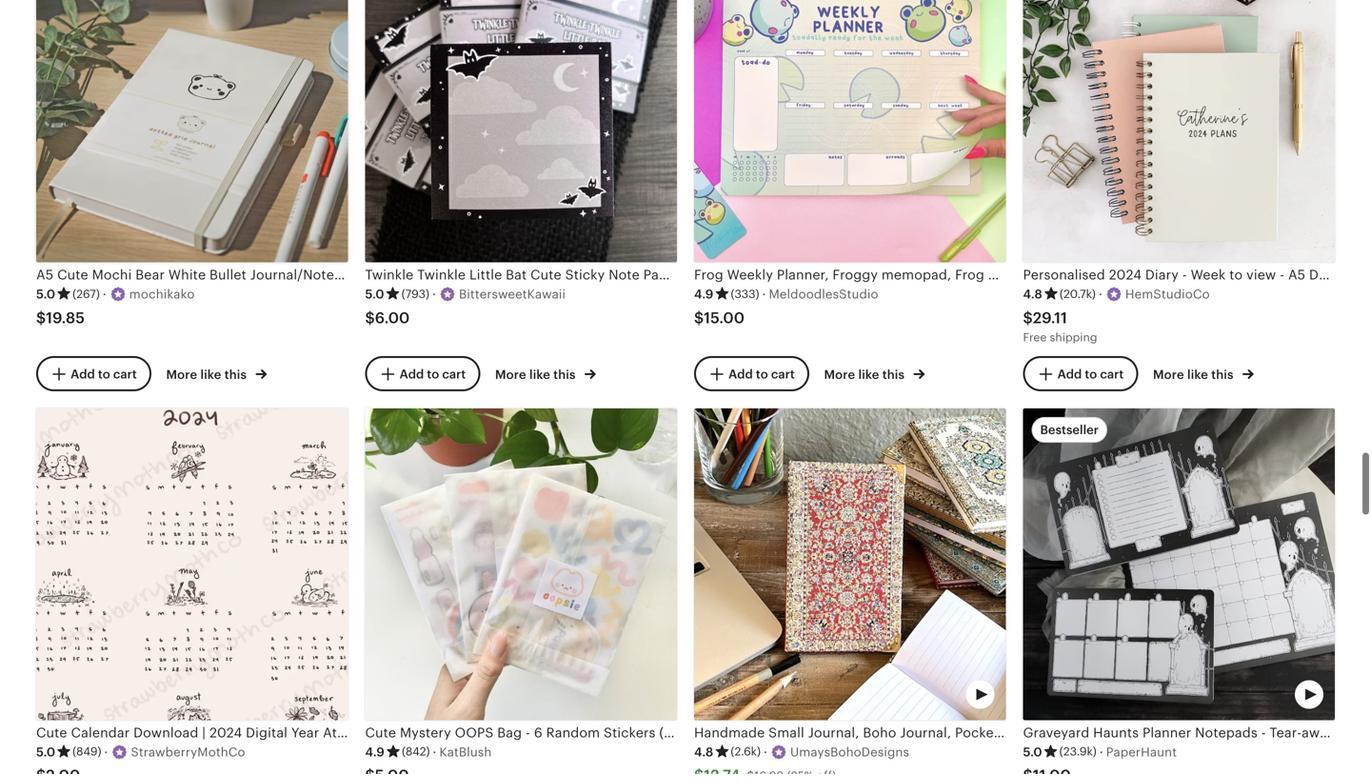 Task type: vqa. For each thing, say whether or not it's contained in the screenshot.
off) inside $ 6.06 $ 11.02 (45% off)
no



Task type: describe. For each thing, give the bounding box(es) containing it.
cute up (267)
[[57, 267, 88, 283]]

a5 cute mochi bear white bullet journal/notebook image
[[36, 0, 348, 263]]

a5 cute mochi bear white bullet journal/notebook
[[36, 267, 367, 283]]

4.9 for (333)
[[695, 287, 714, 302]]

add to cart for $ 19.85
[[71, 367, 137, 381]]

· for (267)
[[103, 287, 107, 302]]

cute left calendar
[[36, 725, 67, 741]]

cart for $ 15.00
[[772, 367, 795, 381]]

cute calendar download | 2024 digital year at a glance | cute planner
[[36, 725, 494, 741]]

add for 19.85
[[71, 367, 95, 381]]

(842)
[[402, 746, 430, 759]]

(849)
[[73, 746, 101, 759]]

4.8 for (20.7k)
[[1024, 287, 1043, 302]]

add for 6.00
[[400, 367, 424, 381]]

cute calendar download | 2024 digital year at a glance | cute planner image
[[36, 409, 348, 721]]

more like this link for $ 19.85
[[166, 364, 267, 383]]

more like this for 19.85
[[166, 368, 250, 382]]

cute mystery oops bag - 6 random stickers (sticker sheet, die cut, planner, bujo, polco deco, discounted, kawaii, journal, grab bag) image
[[365, 409, 677, 721]]

· for (20.7k)
[[1099, 287, 1103, 302]]

shipping
[[1050, 331, 1098, 344]]

· for (333)
[[763, 287, 766, 302]]

like for $ 6.00
[[530, 368, 551, 382]]

white
[[168, 267, 206, 283]]

(267)
[[73, 288, 100, 301]]

personalised 2024 diary - week to view - a5 dated year planner - gift for her - personalized journal - 2024 organiser - twenty twenty four image
[[1024, 0, 1336, 263]]

bullet
[[210, 267, 247, 283]]

6.00
[[375, 309, 410, 327]]

more like this link for $ 15.00
[[825, 364, 925, 383]]

product video element for 4.8
[[695, 409, 1007, 721]]

more for $ 6.00
[[495, 368, 527, 382]]

$ 29.11 free shipping
[[1024, 309, 1098, 344]]

frog weekly planner, froggy memopad, frog stationery, kawaii notepad, cute stationery, productivity planner, organization image
[[695, 0, 1007, 263]]

to for $ 19.85
[[98, 367, 110, 381]]

add to cart for $ 15.00
[[729, 367, 795, 381]]

$ inside $ 29.11 free shipping
[[1024, 309, 1033, 327]]

19.85
[[46, 309, 85, 327]]

this for 15.00
[[883, 368, 905, 382]]

add to cart button for $ 19.85
[[36, 356, 151, 392]]

this for 19.85
[[225, 368, 247, 382]]

like for $ 15.00
[[859, 368, 880, 382]]

$ 6.00
[[365, 309, 410, 327]]

planner
[[445, 725, 494, 741]]

$ for 6.00
[[365, 309, 375, 327]]

29.11
[[1033, 309, 1068, 327]]

$ 15.00
[[695, 309, 745, 327]]

a
[[341, 725, 350, 741]]

(23.9k)
[[1060, 746, 1097, 759]]

$ 19.85
[[36, 309, 85, 327]]

mochi
[[92, 267, 132, 283]]

cute up (842) at left
[[411, 725, 442, 741]]

more like this for 15.00
[[825, 368, 908, 382]]

(793)
[[402, 288, 430, 301]]

4 more like this link from the left
[[1154, 364, 1255, 383]]

2024
[[210, 725, 242, 741]]

download
[[134, 725, 199, 741]]

(333)
[[731, 288, 760, 301]]

cart for $ 6.00
[[442, 367, 466, 381]]

· for (842)
[[433, 745, 437, 760]]

cart for $ 19.85
[[113, 367, 137, 381]]

product video element for 5.0
[[1024, 409, 1336, 721]]

add to cart button for $ 6.00
[[365, 356, 480, 392]]

like for $ 19.85
[[201, 368, 221, 382]]

4 more from the left
[[1154, 368, 1185, 382]]

add for 15.00
[[729, 367, 753, 381]]

4 to from the left
[[1086, 367, 1098, 381]]

twinkle twinkle little bat cute sticky note pad • kawaii and gothic aesthetic stationery • cute memo pad and desk accessory image
[[365, 0, 677, 263]]



Task type: locate. For each thing, give the bounding box(es) containing it.
4.9 up $ 15.00
[[695, 287, 714, 302]]

2 this from the left
[[554, 368, 576, 382]]

5.0 for (793)
[[365, 287, 385, 302]]

4 more like this from the left
[[1154, 368, 1237, 382]]

a5
[[36, 267, 54, 283]]

2 add to cart from the left
[[400, 367, 466, 381]]

more like this
[[166, 368, 250, 382], [495, 368, 579, 382], [825, 368, 908, 382], [1154, 368, 1237, 382]]

bear
[[136, 267, 165, 283]]

· right (842) at left
[[433, 745, 437, 760]]

3 cart from the left
[[772, 367, 795, 381]]

1 horizontal spatial 4.9
[[695, 287, 714, 302]]

add
[[71, 367, 95, 381], [400, 367, 424, 381], [729, 367, 753, 381], [1058, 367, 1083, 381]]

3 add from the left
[[729, 367, 753, 381]]

1 horizontal spatial product video element
[[1024, 409, 1336, 721]]

this for 6.00
[[554, 368, 576, 382]]

3 add to cart from the left
[[729, 367, 795, 381]]

1 $ from the left
[[36, 309, 46, 327]]

more for $ 19.85
[[166, 368, 197, 382]]

to for $ 15.00
[[756, 367, 769, 381]]

more for $ 15.00
[[825, 368, 856, 382]]

add to cart down 'shipping'
[[1058, 367, 1124, 381]]

1 vertical spatial 4.8
[[695, 745, 714, 760]]

4 add to cart from the left
[[1058, 367, 1124, 381]]

more
[[166, 368, 197, 382], [495, 368, 527, 382], [825, 368, 856, 382], [1154, 368, 1185, 382]]

add down 'shipping'
[[1058, 367, 1083, 381]]

1 this from the left
[[225, 368, 247, 382]]

$ for 19.85
[[36, 309, 46, 327]]

1 horizontal spatial 4.8
[[1024, 287, 1043, 302]]

product video element
[[695, 409, 1007, 721], [1024, 409, 1336, 721]]

add down the 6.00
[[400, 367, 424, 381]]

(2.6k)
[[731, 746, 761, 759]]

at
[[323, 725, 337, 741]]

to down (333)
[[756, 367, 769, 381]]

add to cart down "15.00" at the top of the page
[[729, 367, 795, 381]]

0 vertical spatial 4.8
[[1024, 287, 1043, 302]]

· right (2.6k)
[[764, 745, 768, 760]]

2 like from the left
[[530, 368, 551, 382]]

3 more from the left
[[825, 368, 856, 382]]

add to cart button down 19.85
[[36, 356, 151, 392]]

$ for 15.00
[[695, 309, 704, 327]]

3 to from the left
[[756, 367, 769, 381]]

1 add from the left
[[71, 367, 95, 381]]

1 vertical spatial 4.9
[[365, 745, 385, 760]]

$
[[36, 309, 46, 327], [365, 309, 375, 327], [695, 309, 704, 327], [1024, 309, 1033, 327]]

journal/notebook
[[250, 267, 367, 283]]

2 add from the left
[[400, 367, 424, 381]]

cute
[[57, 267, 88, 283], [36, 725, 67, 741], [411, 725, 442, 741]]

digital
[[246, 725, 288, 741]]

3 $ from the left
[[695, 309, 704, 327]]

0 horizontal spatial 4.8
[[695, 745, 714, 760]]

this
[[225, 368, 247, 382], [554, 368, 576, 382], [883, 368, 905, 382], [1212, 368, 1234, 382]]

free
[[1024, 331, 1047, 344]]

5.0 down a5
[[36, 287, 55, 302]]

5.0
[[36, 287, 55, 302], [365, 287, 385, 302], [36, 745, 55, 760], [1024, 745, 1043, 760]]

2 more from the left
[[495, 368, 527, 382]]

add to cart button for $ 15.00
[[695, 356, 810, 392]]

4.9 down glance
[[365, 745, 385, 760]]

3 add to cart button from the left
[[695, 356, 810, 392]]

add to cart button down the 6.00
[[365, 356, 480, 392]]

2 | from the left
[[403, 725, 407, 741]]

calendar
[[71, 725, 130, 741]]

graveyard haunts planner notepads - tear-away calendar - tombstones and ghosts - gothic stationery image
[[1024, 409, 1336, 721]]

to down (267)
[[98, 367, 110, 381]]

4.8
[[1024, 287, 1043, 302], [695, 745, 714, 760]]

1 product video element from the left
[[695, 409, 1007, 721]]

add to cart
[[71, 367, 137, 381], [400, 367, 466, 381], [729, 367, 795, 381], [1058, 367, 1124, 381]]

2 product video element from the left
[[1024, 409, 1336, 721]]

0 vertical spatial 4.9
[[695, 287, 714, 302]]

to down (793)
[[427, 367, 439, 381]]

4 add from the left
[[1058, 367, 1083, 381]]

5.0 left (849)
[[36, 745, 55, 760]]

4.8 up 29.11
[[1024, 287, 1043, 302]]

· right (267)
[[103, 287, 107, 302]]

2 $ from the left
[[365, 309, 375, 327]]

more like this for 6.00
[[495, 368, 579, 382]]

add to cart down the 6.00
[[400, 367, 466, 381]]

add down 19.85
[[71, 367, 95, 381]]

· right (333)
[[763, 287, 766, 302]]

·
[[103, 287, 107, 302], [433, 287, 436, 302], [763, 287, 766, 302], [1099, 287, 1103, 302], [104, 745, 108, 760], [433, 745, 437, 760], [764, 745, 768, 760], [1100, 745, 1104, 760]]

add to cart button down 'shipping'
[[1024, 356, 1139, 392]]

1 | from the left
[[202, 725, 206, 741]]

add to cart button
[[36, 356, 151, 392], [365, 356, 480, 392], [695, 356, 810, 392], [1024, 356, 1139, 392]]

0 horizontal spatial product video element
[[695, 409, 1007, 721]]

4.9 for (842)
[[365, 745, 385, 760]]

add to cart down 19.85
[[71, 367, 137, 381]]

4.8 left (2.6k)
[[695, 745, 714, 760]]

1 cart from the left
[[113, 367, 137, 381]]

0 horizontal spatial |
[[202, 725, 206, 741]]

more like this link
[[166, 364, 267, 383], [495, 364, 596, 383], [825, 364, 925, 383], [1154, 364, 1255, 383]]

to down 'shipping'
[[1086, 367, 1098, 381]]

2 more like this from the left
[[495, 368, 579, 382]]

1 like from the left
[[201, 368, 221, 382]]

|
[[202, 725, 206, 741], [403, 725, 407, 741]]

more like this link for $ 6.00
[[495, 364, 596, 383]]

· right (849)
[[104, 745, 108, 760]]

to
[[98, 367, 110, 381], [427, 367, 439, 381], [756, 367, 769, 381], [1086, 367, 1098, 381]]

4 cart from the left
[[1101, 367, 1124, 381]]

add to cart for $ 6.00
[[400, 367, 466, 381]]

(20.7k)
[[1060, 288, 1097, 301]]

· right (23.9k)
[[1100, 745, 1104, 760]]

1 add to cart button from the left
[[36, 356, 151, 392]]

| up (842) at left
[[403, 725, 407, 741]]

1 more from the left
[[166, 368, 197, 382]]

5.0 left (23.9k)
[[1024, 745, 1043, 760]]

2 cart from the left
[[442, 367, 466, 381]]

like
[[201, 368, 221, 382], [530, 368, 551, 382], [859, 368, 880, 382], [1188, 368, 1209, 382]]

3 more like this from the left
[[825, 368, 908, 382]]

| left 2024 at the left bottom of page
[[202, 725, 206, 741]]

· for (23.9k)
[[1100, 745, 1104, 760]]

add to cart button down "15.00" at the top of the page
[[695, 356, 810, 392]]

1 more like this from the left
[[166, 368, 250, 382]]

cart
[[113, 367, 137, 381], [442, 367, 466, 381], [772, 367, 795, 381], [1101, 367, 1124, 381]]

2 more like this link from the left
[[495, 364, 596, 383]]

year
[[291, 725, 319, 741]]

4 like from the left
[[1188, 368, 1209, 382]]

1 horizontal spatial |
[[403, 725, 407, 741]]

1 add to cart from the left
[[71, 367, 137, 381]]

3 this from the left
[[883, 368, 905, 382]]

5.0 for (849)
[[36, 745, 55, 760]]

4.8 for (2.6k)
[[695, 745, 714, 760]]

4 add to cart button from the left
[[1024, 356, 1139, 392]]

15.00
[[704, 309, 745, 327]]

to for $ 6.00
[[427, 367, 439, 381]]

add down "15.00" at the top of the page
[[729, 367, 753, 381]]

handmade small journal, boho journal, pocket notebook, lined notebook, fabric journal, tiny notebook, cute notebook, small journal image
[[695, 409, 1007, 721]]

· right (20.7k)
[[1099, 287, 1103, 302]]

· right (793)
[[433, 287, 436, 302]]

5.0 for (23.9k)
[[1024, 745, 1043, 760]]

1 to from the left
[[98, 367, 110, 381]]

1 more like this link from the left
[[166, 364, 267, 383]]

4 this from the left
[[1212, 368, 1234, 382]]

4 $ from the left
[[1024, 309, 1033, 327]]

bestseller
[[1041, 423, 1099, 437]]

2 add to cart button from the left
[[365, 356, 480, 392]]

0 horizontal spatial 4.9
[[365, 745, 385, 760]]

· for (849)
[[104, 745, 108, 760]]

glance
[[354, 725, 400, 741]]

3 more like this link from the left
[[825, 364, 925, 383]]

5.0 up $ 6.00 at the left of page
[[365, 287, 385, 302]]

2 to from the left
[[427, 367, 439, 381]]

4.9
[[695, 287, 714, 302], [365, 745, 385, 760]]

5.0 for (267)
[[36, 287, 55, 302]]

3 like from the left
[[859, 368, 880, 382]]



